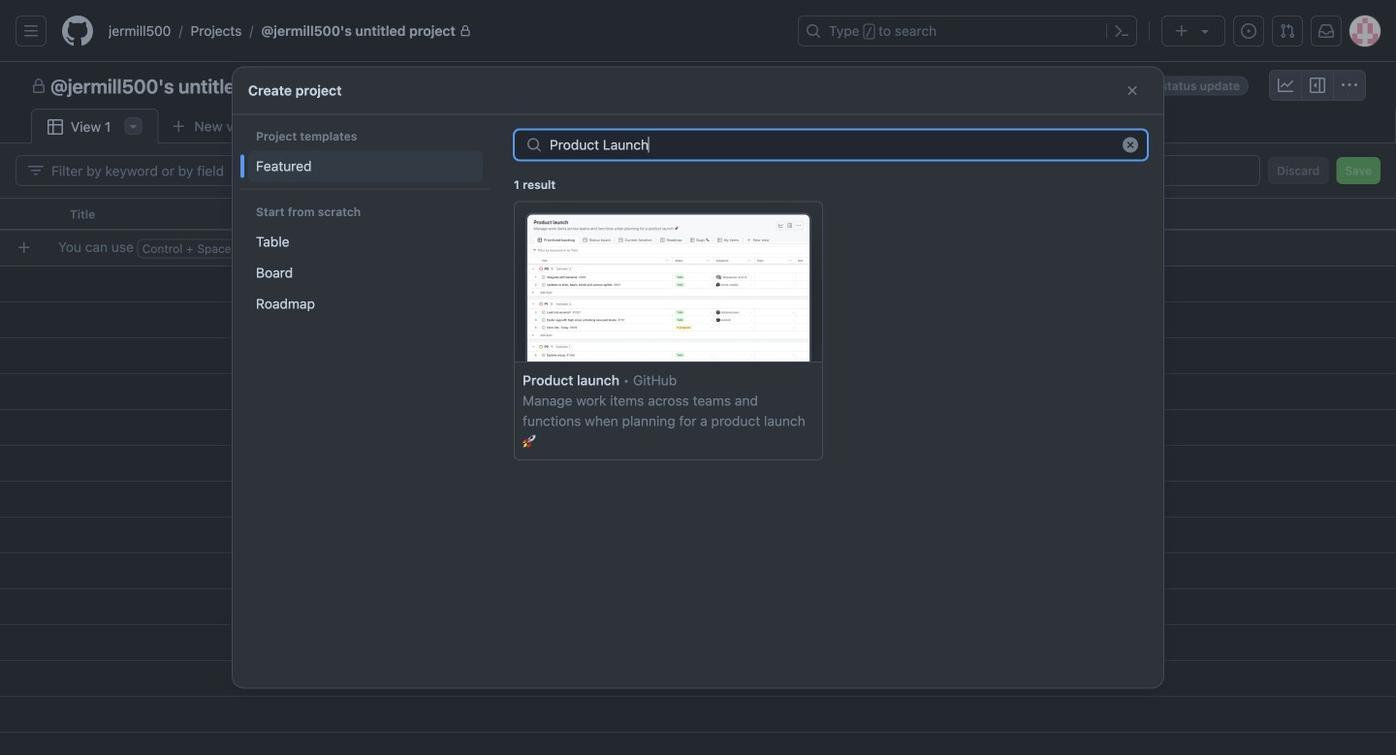 Task type: describe. For each thing, give the bounding box(es) containing it.
2 column header from the left
[[1077, 198, 1125, 231]]

title column options image
[[656, 207, 671, 222]]

Search templates text field
[[550, 130, 1107, 160]]

project navigation
[[0, 62, 1397, 109]]

0 horizontal spatial sc 9kayk9 0 image
[[1125, 83, 1141, 98]]

plus image
[[1175, 23, 1190, 39]]

1 horizontal spatial sc 9kayk9 0 image
[[1279, 78, 1294, 93]]



Task type: vqa. For each thing, say whether or not it's contained in the screenshot.
2nd @WASMEDGE PROFILE icon from the bottom
no



Task type: locate. For each thing, give the bounding box(es) containing it.
grid
[[0, 198, 1397, 756]]

sc 9kayk9 0 image
[[1311, 78, 1326, 93], [31, 79, 47, 94], [48, 119, 63, 135], [28, 163, 44, 178]]

notifications image
[[1319, 23, 1335, 39]]

cell
[[0, 198, 58, 231]]

row down view filters region
[[0, 198, 1397, 231]]

sc 9kayk9 0 image
[[1279, 78, 1294, 93], [1343, 78, 1358, 93], [1125, 83, 1141, 98]]

issue opened image
[[1242, 23, 1257, 39]]

view filters region
[[16, 155, 1381, 186]]

tab panel
[[0, 144, 1397, 756]]

sc 9kayk9 0 image inside view filters region
[[28, 163, 44, 178]]

search image
[[527, 137, 542, 153]]

region
[[0, 0, 1397, 756]]

list
[[101, 16, 787, 47]]

row down title column options image
[[8, 230, 1397, 266]]

create new item or add existing item image
[[16, 240, 32, 256]]

dialog
[[233, 67, 1164, 688]]

git pull request image
[[1280, 23, 1296, 39]]

command palette image
[[1115, 23, 1130, 39]]

lock image
[[460, 25, 471, 37]]

row
[[0, 198, 1397, 231], [8, 230, 1397, 266]]

view options for view 1 image
[[125, 118, 141, 134]]

column header
[[883, 198, 1077, 231], [1077, 198, 1125, 231]]

x circle fill image
[[1123, 137, 1139, 153]]

tab list
[[31, 109, 299, 145]]

2 horizontal spatial sc 9kayk9 0 image
[[1343, 78, 1358, 93]]

triangle down image
[[1198, 23, 1214, 39]]

homepage image
[[62, 16, 93, 47]]

1 column header from the left
[[883, 198, 1077, 231]]



